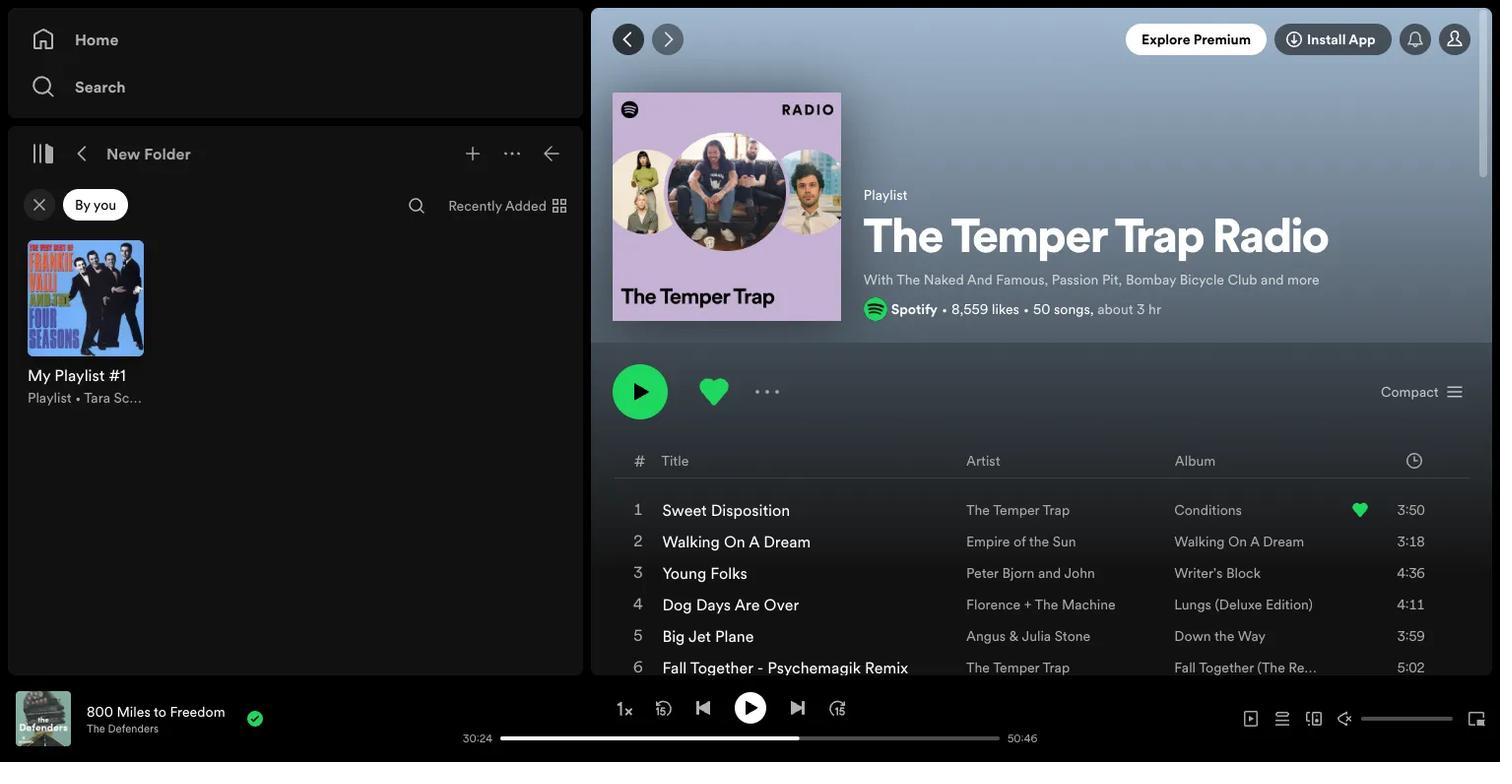 Task type: locate. For each thing, give the bounding box(es) containing it.
the temper trap down "&"
[[967, 659, 1070, 678]]

the temper trap link
[[967, 501, 1070, 521], [967, 659, 1070, 678]]

on up "folks"
[[724, 531, 746, 553]]

fall together - psychemagik remix
[[663, 658, 909, 679]]

lungs (deluxe edition)
[[1175, 596, 1313, 615]]

2 the temper trap from the top
[[967, 659, 1070, 678]]

1 vertical spatial trap
[[1043, 501, 1070, 521]]

temper for fall together - psychemagik remix
[[993, 659, 1040, 678]]

angus & julia stone
[[967, 627, 1091, 647]]

1 vertical spatial the temper trap
[[967, 659, 1070, 678]]

0 horizontal spatial walking
[[663, 531, 720, 553]]

1 vertical spatial temper
[[993, 501, 1040, 521]]

dream down disposition
[[764, 531, 811, 553]]

florence + the machine
[[967, 596, 1116, 615]]

empire of the sun link
[[967, 532, 1077, 552]]

recently added
[[448, 196, 547, 216]]

the right "with"
[[897, 270, 921, 289]]

1 vertical spatial and
[[1038, 564, 1062, 584]]

trap up the bombay
[[1115, 217, 1205, 264]]

app
[[1349, 30, 1376, 49]]

0 horizontal spatial walking on a dream
[[663, 531, 811, 553]]

playlist inside group
[[28, 388, 72, 408]]

3:18 cell
[[1352, 527, 1453, 558]]

the temper trap
[[967, 501, 1070, 521], [967, 659, 1070, 678]]

volume off image
[[1338, 711, 1354, 727]]

walking on a dream
[[663, 531, 811, 553], [1175, 532, 1305, 552]]

walking on a dream link up block
[[1175, 532, 1305, 552]]

temper up of
[[993, 501, 1040, 521]]

3:59
[[1398, 627, 1425, 647]]

temper
[[951, 217, 1108, 264], [993, 501, 1040, 521], [993, 659, 1040, 678]]

1 vertical spatial playlist
[[28, 388, 72, 408]]

0 horizontal spatial playlist
[[28, 388, 72, 408]]

3
[[1137, 299, 1146, 319]]

the temper trap for fall together - psychemagik remix
[[967, 659, 1070, 678]]

trap for fall together - psychemagik remix
[[1043, 659, 1070, 678]]

and right club
[[1261, 270, 1284, 289]]

0 horizontal spatial and
[[1038, 564, 1062, 584]]

group
[[16, 229, 156, 420]]

are
[[735, 595, 760, 616]]

clear filters image
[[32, 197, 47, 213]]

by
[[75, 195, 90, 215]]

&
[[1010, 627, 1019, 647]]

explore
[[1142, 30, 1191, 49]]

temper for sweet disposition
[[993, 501, 1040, 521]]

1 vertical spatial the
[[1215, 627, 1235, 647]]

and left john on the bottom right of the page
[[1038, 564, 1062, 584]]

play image
[[742, 700, 758, 716]]

2 the temper trap link from the top
[[967, 659, 1070, 678]]

5:02
[[1398, 659, 1425, 678]]

a
[[749, 531, 760, 553], [1250, 532, 1260, 552]]

0 vertical spatial the temper trap link
[[967, 501, 1070, 521]]

the up empire
[[967, 501, 990, 521]]

top bar and user menu element
[[591, 8, 1493, 71]]

conditions link
[[1175, 501, 1242, 521]]

lungs
[[1175, 596, 1212, 615]]

1 vertical spatial the temper trap link
[[967, 659, 1070, 678]]

young
[[663, 563, 707, 585]]

on up block
[[1229, 532, 1247, 552]]

temper up famous,
[[951, 217, 1108, 264]]

Recently Added, Grid view field
[[433, 190, 579, 222]]

1 horizontal spatial playlist
[[864, 185, 908, 205]]

playlist up "with"
[[864, 185, 908, 205]]

the right of
[[1029, 532, 1050, 552]]

0 vertical spatial trap
[[1115, 217, 1205, 264]]

3:50 cell
[[1352, 495, 1453, 527]]

plane
[[715, 626, 754, 648]]

group inside 'main' element
[[16, 229, 156, 420]]

# row
[[614, 443, 1470, 479]]

trap
[[1115, 217, 1205, 264], [1043, 501, 1070, 521], [1043, 659, 1070, 678]]

walking on a dream up "folks"
[[663, 531, 811, 553]]

4:36
[[1398, 564, 1425, 584]]

defenders
[[108, 722, 159, 737]]

over
[[764, 595, 799, 616]]

skip forward 15 seconds image
[[829, 700, 845, 716]]

freedom
[[170, 702, 225, 722]]

playlist for playlist
[[864, 185, 908, 205]]

trap inside the temper trap radio with the naked and famous, passion pit, bombay bicycle club and more
[[1115, 217, 1205, 264]]

what's new image
[[1408, 32, 1423, 47]]

1 horizontal spatial and
[[1261, 270, 1284, 289]]

miles
[[117, 702, 151, 722]]

None search field
[[401, 190, 433, 222]]

0 vertical spatial playlist
[[864, 185, 908, 205]]

the temper trap link down "&"
[[967, 659, 1070, 678]]

florence + the machine link
[[967, 596, 1116, 615]]

dream up edition)
[[1263, 532, 1305, 552]]

trap up sun
[[1043, 501, 1070, 521]]

a down disposition
[[749, 531, 760, 553]]

walking down sweet
[[663, 531, 720, 553]]

0 vertical spatial temper
[[951, 217, 1108, 264]]

spotify link
[[891, 299, 938, 319]]

skip back 15 seconds image
[[656, 700, 671, 716]]

jet
[[689, 626, 711, 648]]

and
[[967, 270, 993, 289]]

-
[[757, 658, 764, 679]]

and
[[1261, 270, 1284, 289], [1038, 564, 1062, 584]]

the temper trap radio with the naked and famous, passion pit, bombay bicycle club and more
[[864, 217, 1330, 289]]

way
[[1238, 627, 1266, 647]]

playlist
[[864, 185, 908, 205], [28, 388, 72, 408]]

temper inside the temper trap radio with the naked and famous, passion pit, bombay bicycle club and more
[[951, 217, 1108, 264]]

the left way
[[1215, 627, 1235, 647]]

1 the temper trap from the top
[[967, 501, 1070, 521]]

0 vertical spatial the
[[1029, 532, 1050, 552]]

bombay
[[1126, 270, 1177, 289]]

days
[[696, 595, 731, 616]]

sweet disposition link
[[663, 500, 790, 522]]

the
[[864, 217, 944, 264], [897, 270, 921, 289], [967, 501, 990, 521], [1035, 596, 1059, 615], [967, 659, 990, 678], [87, 722, 105, 737]]

0 horizontal spatial on
[[724, 531, 746, 553]]

4:11
[[1398, 596, 1425, 615]]

none search field inside 'main' element
[[401, 190, 433, 222]]

playlist •
[[28, 388, 84, 408]]

1 the temper trap link from the top
[[967, 501, 1070, 521]]

bicycle
[[1180, 270, 1225, 289]]

empire of the sun
[[967, 532, 1077, 552]]

playlist left the •
[[28, 388, 72, 408]]

0 horizontal spatial dream
[[764, 531, 811, 553]]

fall together - psychemagik remix link
[[663, 658, 909, 679]]

800 miles to freedom the defenders
[[87, 702, 225, 737]]

temper down "&"
[[993, 659, 1040, 678]]

0 horizontal spatial walking on a dream link
[[663, 531, 811, 553]]

likes
[[992, 299, 1020, 319]]

go back image
[[621, 32, 637, 47]]

angus & julia stone link
[[967, 627, 1091, 647]]

1 horizontal spatial walking on a dream link
[[1175, 532, 1305, 552]]

1 horizontal spatial on
[[1229, 532, 1247, 552]]

trap down stone
[[1043, 659, 1070, 678]]

0 vertical spatial and
[[1261, 270, 1284, 289]]

1 horizontal spatial dream
[[1263, 532, 1305, 552]]

dream
[[764, 531, 811, 553], [1263, 532, 1305, 552]]

the left defenders
[[87, 722, 105, 737]]

2 vertical spatial trap
[[1043, 659, 1070, 678]]

the temper trap up of
[[967, 501, 1070, 521]]

julia
[[1022, 627, 1052, 647]]

# column header
[[634, 443, 646, 478]]

big jet plane
[[663, 626, 754, 648]]

walking on a dream up block
[[1175, 532, 1305, 552]]

the temper trap link up of
[[967, 501, 1070, 521]]

8,559 likes
[[952, 299, 1020, 319]]

the temper trap link for sweet disposition
[[967, 501, 1070, 521]]

2 vertical spatial temper
[[993, 659, 1040, 678]]

a up block
[[1250, 532, 1260, 552]]

0 vertical spatial the temper trap
[[967, 501, 1070, 521]]

walking up 'writer's'
[[1175, 532, 1225, 552]]

compact
[[1381, 383, 1439, 402]]

sweet disposition
[[663, 500, 790, 522]]

walking on a dream link up "folks"
[[663, 531, 811, 553]]

group containing playlist
[[16, 229, 156, 420]]

the temper trap link for fall together - psychemagik remix
[[967, 659, 1070, 678]]

By you checkbox
[[63, 189, 128, 221]]



Task type: vqa. For each thing, say whether or not it's contained in the screenshot.
unlimited
no



Task type: describe. For each thing, give the bounding box(es) containing it.
big jet plane link
[[663, 626, 754, 648]]

home link
[[32, 20, 560, 59]]

naked
[[924, 270, 964, 289]]

radio
[[1214, 217, 1330, 264]]

of
[[1014, 532, 1026, 552]]

change speed image
[[614, 700, 634, 719]]

the up "with"
[[864, 217, 944, 264]]

john
[[1065, 564, 1096, 584]]

big
[[663, 626, 685, 648]]

now playing: 800 miles to freedom by the defenders footer
[[16, 692, 453, 747]]

search in your library image
[[409, 198, 425, 214]]

pit,
[[1102, 270, 1123, 289]]

spotify image
[[864, 297, 888, 321]]

0 horizontal spatial the
[[1029, 532, 1050, 552]]

lungs (deluxe edition) link
[[1175, 596, 1313, 615]]

disposition
[[711, 500, 790, 522]]

30:24
[[463, 732, 493, 746]]

recently
[[448, 196, 502, 216]]

50
[[1034, 299, 1051, 319]]

with
[[864, 270, 894, 289]]

block
[[1227, 564, 1261, 584]]

1 horizontal spatial walking
[[1175, 532, 1225, 552]]

you
[[93, 195, 116, 215]]

the temper trap for sweet disposition
[[967, 501, 1070, 521]]

3:18
[[1398, 532, 1425, 552]]

dog days are over
[[663, 595, 799, 616]]

sun
[[1053, 532, 1077, 552]]

8,559
[[952, 299, 989, 319]]

sweet
[[663, 500, 707, 522]]

new
[[106, 143, 140, 165]]

main element
[[8, 8, 583, 676]]

and inside the temper trap radio with the naked and famous, passion pit, bombay bicycle club and more
[[1261, 270, 1284, 289]]

previous image
[[695, 700, 711, 716]]

angus
[[967, 627, 1006, 647]]

playlist for playlist •
[[28, 388, 72, 408]]

new folder button
[[102, 138, 195, 169]]

1 horizontal spatial the
[[1215, 627, 1235, 647]]

trap for sweet disposition
[[1043, 501, 1070, 521]]

the defenders link
[[87, 722, 159, 737]]

the inside the 800 miles to freedom the defenders
[[87, 722, 105, 737]]

florence
[[967, 596, 1021, 615]]

down the way
[[1175, 627, 1266, 647]]

together
[[691, 658, 753, 679]]

songs
[[1054, 299, 1091, 319]]

title
[[662, 451, 689, 470]]

more
[[1288, 270, 1320, 289]]

search
[[75, 76, 126, 98]]

and inside 'the temper trap radio' grid
[[1038, 564, 1062, 584]]

machine
[[1062, 596, 1116, 615]]

about
[[1098, 299, 1134, 319]]

dog days are over link
[[663, 595, 799, 616]]

club
[[1228, 270, 1258, 289]]

artist
[[967, 451, 1001, 470]]

peter
[[967, 564, 999, 584]]

1 horizontal spatial walking on a dream
[[1175, 532, 1305, 552]]

800
[[87, 702, 113, 722]]

explore premium button
[[1126, 24, 1267, 55]]

folder
[[144, 143, 191, 165]]

home
[[75, 29, 119, 50]]

duration element
[[1407, 453, 1422, 469]]

the down angus
[[967, 659, 990, 678]]

connect to a device image
[[1307, 711, 1322, 727]]

now playing view image
[[46, 701, 62, 716]]

Compact button
[[1374, 377, 1471, 408]]

the temper trap radio grid
[[592, 442, 1492, 763]]

next image
[[790, 700, 805, 716]]

premium
[[1194, 30, 1251, 49]]

young folks link
[[663, 563, 748, 585]]

install app link
[[1275, 24, 1392, 55]]

(deluxe
[[1215, 596, 1263, 615]]

4:36 cell
[[1352, 558, 1453, 590]]

writer's
[[1175, 564, 1223, 584]]

passion
[[1052, 270, 1099, 289]]

#
[[634, 450, 646, 471]]

edition)
[[1266, 596, 1313, 615]]

explore premium
[[1142, 30, 1251, 49]]

install app
[[1308, 30, 1376, 49]]

famous,
[[996, 270, 1049, 289]]

3:50
[[1398, 501, 1425, 521]]

the temper trap radio image
[[613, 92, 842, 321]]

go forward image
[[661, 32, 676, 47]]

dog
[[663, 595, 692, 616]]

hr
[[1149, 299, 1162, 319]]

peter bjorn and john link
[[967, 564, 1096, 584]]

1 horizontal spatial a
[[1250, 532, 1260, 552]]

remix
[[865, 658, 909, 679]]

by you
[[75, 195, 116, 215]]

young folks
[[663, 563, 748, 585]]

new folder
[[106, 143, 191, 165]]

+
[[1024, 596, 1032, 615]]

,
[[1091, 299, 1094, 319]]

0 horizontal spatial a
[[749, 531, 760, 553]]

spotify
[[891, 299, 938, 319]]

writer's block link
[[1175, 564, 1261, 584]]

5:02 cell
[[1352, 653, 1453, 684]]

to
[[154, 702, 166, 722]]

install
[[1308, 30, 1346, 49]]

800 miles to freedom link
[[87, 702, 225, 722]]

search link
[[32, 67, 560, 106]]

duration image
[[1407, 453, 1422, 469]]

player controls element
[[300, 692, 1047, 746]]

50:46
[[1008, 732, 1038, 746]]

peter bjorn and john
[[967, 564, 1096, 584]]

the right +
[[1035, 596, 1059, 615]]

empire
[[967, 532, 1010, 552]]

stone
[[1055, 627, 1091, 647]]

psychemagik
[[768, 658, 861, 679]]

down the way link
[[1175, 627, 1266, 647]]

50 songs , about 3 hr
[[1034, 299, 1162, 319]]



